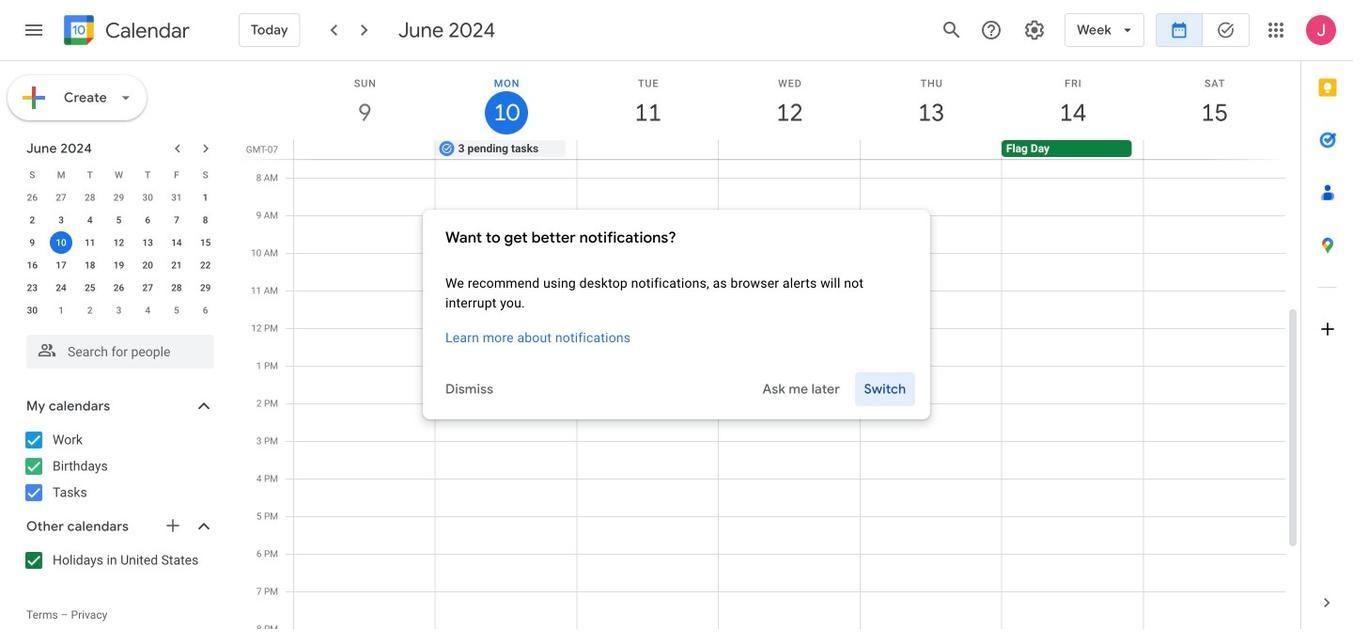 Task type: describe. For each thing, give the bounding box(es) containing it.
saturday, june 15 element
[[1145, 61, 1286, 140]]

july 4 element
[[137, 299, 159, 322]]

9 element
[[21, 231, 44, 254]]

may 27 element
[[50, 186, 72, 209]]

july 5 element
[[165, 299, 188, 322]]

6 element
[[137, 209, 159, 231]]

heading inside calendar element
[[102, 19, 190, 42]]

16 element
[[21, 254, 44, 276]]

may 29 element
[[108, 186, 130, 209]]

main drawer image
[[23, 19, 45, 41]]

may 26 element
[[21, 186, 44, 209]]

23 element
[[21, 276, 44, 299]]

may 28 element
[[79, 186, 101, 209]]

july 1 element
[[50, 299, 72, 322]]

27 element
[[137, 276, 159, 299]]

11 element
[[79, 231, 101, 254]]

friday, june 14 element
[[1003, 61, 1145, 140]]

19 element
[[108, 254, 130, 276]]

8 element
[[194, 209, 217, 231]]

3 element
[[50, 209, 72, 231]]

5 element
[[108, 209, 130, 231]]

may 31 element
[[165, 186, 188, 209]]

july 3 element
[[108, 299, 130, 322]]

30 element
[[21, 299, 44, 322]]

17 element
[[50, 254, 72, 276]]



Task type: vqa. For each thing, say whether or not it's contained in the screenshot.
Search Options ICON
no



Task type: locate. For each thing, give the bounding box(es) containing it.
calendar element
[[60, 11, 190, 53]]

28 element
[[165, 276, 188, 299]]

row group
[[18, 186, 220, 322]]

1 horizontal spatial heading
[[446, 227, 908, 249]]

25 element
[[79, 276, 101, 299]]

20 element
[[137, 254, 159, 276]]

june 2024 grid
[[18, 164, 220, 322]]

sunday, june 9 element
[[294, 61, 436, 140]]

heading
[[102, 19, 190, 42], [446, 227, 908, 249]]

grid
[[241, 61, 1301, 629]]

alert dialog
[[423, 210, 931, 419]]

22 element
[[194, 254, 217, 276]]

row
[[286, 140, 1301, 159], [18, 164, 220, 186], [18, 186, 220, 209], [18, 209, 220, 231], [18, 231, 220, 254], [18, 254, 220, 276], [18, 276, 220, 299], [18, 299, 220, 322]]

26 element
[[108, 276, 130, 299]]

tab list
[[1302, 61, 1354, 576]]

18 element
[[79, 254, 101, 276]]

july 6 element
[[194, 299, 217, 322]]

monday, june 10, today element
[[436, 61, 578, 140]]

july 2 element
[[79, 299, 101, 322]]

24 element
[[50, 276, 72, 299]]

7 element
[[165, 209, 188, 231]]

wednesday, june 12 element
[[719, 61, 861, 140]]

0 vertical spatial heading
[[102, 19, 190, 42]]

cell inside the june 2024 grid
[[47, 231, 76, 254]]

10, today element
[[50, 231, 72, 254]]

may 30 element
[[137, 186, 159, 209]]

21 element
[[165, 254, 188, 276]]

14 element
[[165, 231, 188, 254]]

cell
[[294, 140, 436, 159], [577, 140, 719, 159], [719, 140, 861, 159], [861, 140, 1002, 159], [1144, 140, 1285, 159], [47, 231, 76, 254]]

None search field
[[0, 327, 233, 369]]

0 horizontal spatial heading
[[102, 19, 190, 42]]

4 element
[[79, 209, 101, 231]]

1 element
[[194, 186, 217, 209]]

tuesday, june 11 element
[[578, 61, 719, 140]]

thursday, june 13 element
[[861, 61, 1003, 140]]

2 element
[[21, 209, 44, 231]]

13 element
[[137, 231, 159, 254]]

12 element
[[108, 231, 130, 254]]

1 vertical spatial heading
[[446, 227, 908, 249]]

15 element
[[194, 231, 217, 254]]

my calendars list
[[4, 425, 233, 508]]

29 element
[[194, 276, 217, 299]]



